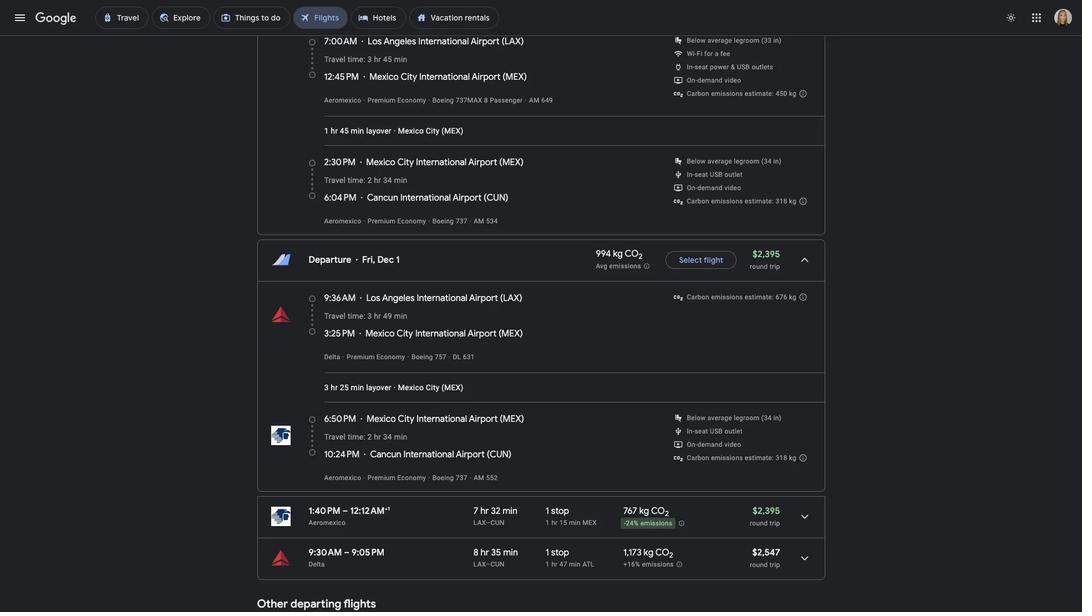 Task type: vqa. For each thing, say whether or not it's contained in the screenshot.
bottom On-demand video
yes



Task type: describe. For each thing, give the bounding box(es) containing it.
1 on- from the top
[[687, 77, 697, 84]]

2 carbon emissions estimate: 318 kilograms element from the top
[[687, 454, 797, 462]]

12:12 am
[[350, 506, 385, 517]]

boeing left the 757
[[411, 353, 433, 361]]

airport for 3:25 pm
[[468, 328, 497, 339]]

airport for 2:30 pm
[[468, 157, 497, 168]]

2 for 994
[[639, 252, 643, 262]]

below average legroom (33 in)
[[687, 37, 782, 44]]

atl
[[582, 561, 594, 568]]

kg inside "1,173 kg co 2"
[[644, 547, 653, 558]]

below average legroom (34 in) for second carbon emissions estimate: 318 kilograms element from the bottom of the page
[[687, 158, 782, 165]]

main menu image
[[13, 11, 27, 24]]

other
[[257, 597, 288, 611]]

fri,
[[362, 255, 375, 266]]

outlets
[[752, 63, 773, 71]]

994
[[596, 249, 611, 260]]

1 seat from the top
[[695, 63, 708, 71]]

mexico right 1 hr 45 min layover
[[398, 126, 424, 135]]

3 below from the top
[[687, 414, 706, 422]]

1 up 'departure time: 2:30 pm.' text field
[[324, 126, 329, 135]]

am 552
[[474, 474, 498, 482]]

767
[[623, 506, 637, 517]]

$2,395 round trip for 2nd 2395 us dollars text field
[[750, 506, 780, 527]]

wi-fi for a fee
[[687, 50, 730, 58]]

in- for second carbon emissions estimate: 318 kilograms element from the bottom of the page
[[687, 171, 695, 179]]

delta inside the 9:30 am – 9:05 pm delta
[[309, 561, 325, 568]]

premium for am 534
[[368, 217, 396, 225]]

3 on- from the top
[[687, 441, 697, 449]]

am for cun
[[474, 217, 484, 225]]

cancun for 10:24 pm
[[370, 449, 401, 460]]

boeing for am 552
[[432, 474, 454, 482]]

Departure time: 7:00 AM. text field
[[324, 36, 357, 47]]

below average legroom (34 in) for first carbon emissions estimate: 318 kilograms element from the bottom of the page
[[687, 414, 782, 422]]

select flight
[[679, 255, 723, 265]]

departure
[[309, 255, 351, 266]]

carbon emissions estimate: 450 kg
[[687, 90, 797, 98]]

international for 7:00 am
[[418, 36, 469, 47]]

fee
[[720, 50, 730, 58]]

3 seat from the top
[[695, 428, 708, 435]]

1 estimate: from the top
[[745, 90, 774, 98]]

0 horizontal spatial 45
[[340, 126, 349, 135]]

airport for 6:50 pm
[[469, 414, 498, 425]]

15
[[559, 519, 567, 527]]

fri, dec 1
[[362, 255, 400, 266]]

total duration 7 hr 32 min. element
[[474, 506, 546, 519]]

3 carbon from the top
[[687, 293, 709, 301]]

dl
[[453, 353, 461, 361]]

usb for first carbon emissions estimate: 318 kilograms element from the bottom of the page
[[710, 428, 723, 435]]

1 stop 1 hr 15 min mex
[[546, 506, 597, 527]]

lax inside 7 hr 32 min lax – cun
[[474, 519, 486, 527]]

1 trip from the top
[[770, 263, 780, 271]]

min inside '1 stop 1 hr 47 min atl'
[[569, 561, 581, 568]]

stop for 7 hr 32 min
[[551, 506, 569, 517]]

Departure time: 6:50 PM. text field
[[324, 414, 356, 425]]

– inside the 9:30 am – 9:05 pm delta
[[344, 547, 350, 558]]

+16% emissions
[[623, 561, 674, 569]]

10:24 pm
[[324, 449, 360, 460]]

on-demand video for first carbon emissions estimate: 318 kilograms element from the bottom of the page
[[687, 441, 741, 449]]

cancun international airport ( cun ) for 10:24 pm
[[370, 449, 512, 460]]

premium for am 649
[[368, 97, 396, 104]]

7:00 am
[[324, 36, 357, 47]]

aeromexico down 1:40 pm
[[309, 519, 346, 527]]

city for 3:25 pm
[[397, 328, 413, 339]]

below for mexico city international airport ( mex )
[[687, 158, 706, 165]]

legroom for los angeles international airport ( lax )
[[734, 37, 760, 44]]

avg
[[596, 262, 607, 270]]

1,173
[[623, 547, 642, 558]]

airport for 9:36 am
[[469, 293, 498, 304]]

35
[[491, 547, 501, 558]]

9:30 am
[[309, 547, 342, 558]]

1,173 kg co 2
[[623, 547, 673, 560]]

los angeles international airport ( lax ) for 9:36 am
[[366, 293, 522, 304]]

travel for 7:00 am
[[324, 55, 346, 64]]

boeing 737 for am 552
[[432, 474, 467, 482]]

on-demand video for second carbon emissions estimate: 318 kilograms element from the bottom of the page
[[687, 184, 741, 192]]

mexico for 6:50 pm
[[367, 414, 396, 425]]

boeing for am 649
[[432, 97, 454, 104]]

trip for 767
[[770, 520, 780, 527]]

boeing 757
[[411, 353, 446, 361]]

34 for 6:04 pm
[[383, 176, 392, 185]]

fi
[[697, 50, 702, 58]]

cun inside 8 hr 35 min lax – cun
[[491, 561, 504, 568]]

stop for 8 hr 35 min
[[551, 547, 569, 558]]

4 carbon from the top
[[687, 454, 709, 462]]

767 kg co 2
[[623, 506, 669, 519]]

round for 1,173
[[750, 561, 768, 569]]

am 649
[[529, 97, 553, 104]]

7
[[474, 506, 478, 517]]

8 hr 35 min lax – cun
[[474, 547, 518, 568]]

34 for 10:24 pm
[[383, 433, 392, 441]]

 image for am 552
[[470, 474, 472, 482]]

total duration 8 hr 35 min. element
[[474, 547, 546, 560]]

layover (1 of 1) is a 1 hr 47 min layover at hartsfield-jackson atlanta international airport in atlanta. element
[[546, 560, 618, 569]]

mexico city international airport ( mex ) for 2:30 pm
[[366, 157, 524, 168]]

time: for 7:00 am
[[348, 55, 365, 64]]

737 for am 552
[[456, 474, 467, 482]]

2547 US dollars text field
[[752, 547, 780, 558]]

cun up 552
[[490, 449, 509, 460]]

layover for 1 hr 45 min layover
[[366, 126, 391, 135]]

change appearance image
[[998, 4, 1024, 31]]

co for 767
[[651, 506, 665, 517]]

2 318 from the top
[[776, 454, 787, 462]]

am 534
[[474, 217, 498, 225]]

carbon emissions estimate: 450 kilograms element
[[687, 90, 797, 98]]

boeing for am 534
[[432, 217, 454, 225]]

1 on-demand video from the top
[[687, 77, 741, 84]]

$2,395 round trip for 1st 2395 us dollars text field from the top of the page
[[750, 249, 780, 271]]

economy for am 552
[[397, 474, 426, 482]]

premium economy for am 649
[[368, 97, 426, 104]]

Arrival time: 12:45 PM. text field
[[324, 72, 359, 83]]

1 up the layover (1 of 1) is a 1 hr 47 min layover at hartsfield-jackson atlanta international airport in atlanta. 'element' at the bottom
[[546, 547, 549, 558]]

flight
[[704, 255, 723, 265]]

(34 for second carbon emissions estimate: 318 kilograms element from the bottom of the page
[[761, 158, 772, 165]]

travel time: 3 hr 49 min
[[324, 312, 407, 321]]

737 for am 534
[[456, 217, 467, 225]]

1 hr 45 min layover
[[324, 126, 391, 135]]

 image right 3 hr 25 min layover
[[394, 383, 396, 392]]

Arrival time: 3:25 PM. text field
[[324, 328, 355, 339]]

– inside 8 hr 35 min lax – cun
[[486, 561, 491, 568]]

1 demand from the top
[[697, 77, 723, 84]]

leaves los angeles international airport at 9:30 am on friday, december 1 and arrives at cancun international airport at 9:05 pm on friday, december 1. element
[[309, 547, 385, 558]]

631
[[463, 353, 475, 361]]

737max
[[456, 97, 482, 104]]

32
[[491, 506, 500, 517]]

select
[[679, 255, 702, 265]]

49
[[383, 312, 392, 321]]

$2,547
[[752, 547, 780, 558]]

 image left "fri,"
[[356, 255, 358, 266]]

0 vertical spatial delta
[[324, 353, 340, 361]]

534
[[486, 217, 498, 225]]

boeing 737max 8 passenger
[[432, 97, 523, 104]]

552
[[486, 474, 498, 482]]

travel time: 3 hr 45 min
[[324, 55, 407, 64]]

757
[[435, 353, 446, 361]]

 image for am 534
[[470, 217, 472, 225]]

1:40 pm
[[309, 506, 340, 517]]

mexico city international airport ( mex ) for 12:45 pm
[[370, 72, 527, 83]]

flights
[[344, 597, 376, 611]]

international for 12:45 pm
[[419, 72, 470, 83]]

min inside 1 stop 1 hr 15 min mex
[[569, 519, 581, 527]]

3 in) from the top
[[773, 414, 782, 422]]

co for 1,173
[[655, 547, 669, 558]]

hr inside 1 stop 1 hr 15 min mex
[[551, 519, 558, 527]]

los angeles international airport ( lax ) for 7:00 am
[[368, 36, 524, 47]]

2 vertical spatial 3
[[324, 383, 329, 392]]

mexico for 12:45 pm
[[370, 72, 399, 83]]

450
[[776, 90, 787, 98]]

lax inside 8 hr 35 min lax – cun
[[474, 561, 486, 568]]

0 vertical spatial usb
[[737, 63, 750, 71]]

dec
[[377, 255, 394, 266]]

3 for 12:45 pm
[[367, 55, 372, 64]]

los for 9:36 am
[[366, 293, 380, 304]]

Arrival time: 9:05 PM. text field
[[352, 547, 385, 558]]

-
[[624, 520, 626, 528]]

video for second carbon emissions estimate: 318 kilograms element from the bottom of the page
[[724, 184, 741, 192]]

(34 for first carbon emissions estimate: 318 kilograms element from the bottom of the page
[[761, 414, 772, 422]]

mexico for 2:30 pm
[[366, 157, 395, 168]]

city for 2:30 pm
[[397, 157, 414, 168]]

12:45 pm
[[324, 72, 359, 83]]

24%
[[626, 520, 639, 528]]

trip for 1,173
[[770, 561, 780, 569]]

2 on- from the top
[[687, 184, 697, 192]]

wi-
[[687, 50, 697, 58]]

1 stop 1 hr 47 min atl
[[546, 547, 594, 568]]

2 $2,395 from the top
[[753, 506, 780, 517]]

Arrival time: 10:24 PM. text field
[[324, 449, 360, 460]]

(33
[[761, 37, 772, 44]]

 image up '7:00 am' text field
[[356, 0, 358, 9]]

co for 994
[[625, 249, 639, 260]]

angeles for 9:36 am
[[382, 293, 415, 304]]

8 inside 8 hr 35 min lax – cun
[[474, 547, 478, 558]]

1 outlet from the top
[[725, 171, 743, 179]]

international for 3:25 pm
[[415, 328, 466, 339]]

Departure time: 9:36 AM. text field
[[324, 293, 356, 304]]

4 estimate: from the top
[[745, 454, 774, 462]]

1 horizontal spatial 8
[[484, 97, 488, 104]]



Task type: locate. For each thing, give the bounding box(es) containing it.
mex inside 1 stop 1 hr 15 min mex
[[582, 519, 597, 527]]

2 demand from the top
[[697, 184, 723, 192]]

boeing 737 left 'am 552'
[[432, 474, 467, 482]]

737 left 'am 552'
[[456, 474, 467, 482]]

power
[[710, 63, 729, 71]]

 image left am 534
[[470, 217, 472, 225]]

6:50 pm
[[324, 414, 356, 425]]

for
[[704, 50, 713, 58]]

premium for am 552
[[368, 474, 396, 482]]

2 vertical spatial round
[[750, 561, 768, 569]]

1 vertical spatial video
[[724, 184, 741, 192]]

0 vertical spatial demand
[[697, 77, 723, 84]]

1 boeing 737 from the top
[[432, 217, 467, 225]]

travel down 'departure time: 2:30 pm.' text field
[[324, 176, 346, 185]]

1 mexico city ( mex ) from the top
[[398, 126, 463, 135]]

travel for 6:50 pm
[[324, 433, 346, 441]]

0 vertical spatial  image
[[394, 126, 396, 135]]

round up $2,547 text box
[[750, 520, 768, 527]]

aeromexico down arrival time: 10:24 pm. text field
[[324, 474, 361, 482]]

other departing flights
[[257, 597, 376, 611]]

1 vertical spatial demand
[[697, 184, 723, 192]]

0 vertical spatial outlet
[[725, 171, 743, 179]]

usb
[[737, 63, 750, 71], [710, 171, 723, 179], [710, 428, 723, 435]]

$2,395 up "676"
[[753, 249, 780, 260]]

hr inside '1 stop 1 hr 47 min atl'
[[551, 561, 558, 568]]

aeromexico for am 649
[[324, 97, 361, 104]]

legroom
[[734, 37, 760, 44], [734, 158, 760, 165], [734, 414, 760, 422]]

2395 US dollars text field
[[753, 249, 780, 260], [753, 506, 780, 517]]

$2,395 left flight details. leaves los angeles international airport at 1:40 pm on friday, december 1 and arrives at cancun international airport at 12:12 am on saturday, december 2. image
[[753, 506, 780, 517]]

mexico city ( mex ) down 737max on the top
[[398, 126, 463, 135]]

premium up fri, dec 1
[[368, 217, 396, 225]]

carbon
[[687, 90, 709, 98], [687, 197, 709, 205], [687, 293, 709, 301], [687, 454, 709, 462]]

on-
[[687, 77, 697, 84], [687, 184, 697, 192], [687, 441, 697, 449]]

3 demand from the top
[[697, 441, 723, 449]]

min
[[394, 55, 407, 64], [351, 126, 364, 135], [394, 176, 407, 185], [394, 312, 407, 321], [351, 383, 364, 392], [394, 433, 407, 441], [503, 506, 518, 517], [569, 519, 581, 527], [503, 547, 518, 558], [569, 561, 581, 568]]

economy for am 534
[[397, 217, 426, 225]]

in) for los angeles international airport ( lax )
[[773, 37, 782, 44]]

0 vertical spatial 3
[[367, 55, 372, 64]]

2 vertical spatial  image
[[470, 474, 472, 482]]

– inside 1:40 pm – 12:12 am + 1
[[342, 506, 348, 517]]

1 vertical spatial in-seat usb outlet
[[687, 428, 743, 435]]

2 outlet from the top
[[725, 428, 743, 435]]

2 boeing 737 from the top
[[432, 474, 467, 482]]

a
[[715, 50, 719, 58]]

aeromexico for am 552
[[324, 474, 361, 482]]

1 vertical spatial mexico city ( mex )
[[398, 383, 463, 392]]

1 vertical spatial 318
[[776, 454, 787, 462]]

round for 767
[[750, 520, 768, 527]]

3 estimate: from the top
[[745, 293, 774, 301]]

international
[[418, 36, 469, 47], [419, 72, 470, 83], [416, 157, 467, 168], [400, 192, 451, 204], [417, 293, 467, 304], [415, 328, 466, 339], [417, 414, 467, 425], [403, 449, 454, 460]]

travel time: 2 hr 34 min up arrival time: 10:24 pm. text field
[[324, 433, 407, 441]]

city
[[401, 72, 417, 83], [426, 126, 439, 135], [397, 157, 414, 168], [397, 328, 413, 339], [426, 383, 439, 392], [398, 414, 414, 425]]

4 travel from the top
[[324, 433, 346, 441]]

travel time: 2 hr 34 min for 6:04 pm
[[324, 176, 407, 185]]

2 layover from the top
[[366, 383, 391, 392]]

premium economy for am 552
[[368, 474, 426, 482]]

airport for 7:00 am
[[471, 36, 500, 47]]

1 vertical spatial seat
[[695, 171, 708, 179]]

1 vertical spatial delta
[[309, 561, 325, 568]]

mexico down 1 hr 45 min layover
[[366, 157, 395, 168]]

los up the travel time: 3 hr 45 min
[[368, 36, 382, 47]]

am for mex
[[529, 97, 539, 104]]

45
[[383, 55, 392, 64], [340, 126, 349, 135]]

co inside "994 kg co 2"
[[625, 249, 639, 260]]

time: up '12:45 pm'
[[348, 55, 365, 64]]

$2,395 round trip up $2,547 text box
[[750, 506, 780, 527]]

2 carbon emissions estimate: 318 kg from the top
[[687, 454, 797, 462]]

2 in- from the top
[[687, 171, 695, 179]]

travel time: 2 hr 34 min for 10:24 pm
[[324, 433, 407, 441]]

0 vertical spatial below
[[687, 37, 706, 44]]

 image right 1 hr 45 min layover
[[394, 126, 396, 135]]

below
[[687, 37, 706, 44], [687, 158, 706, 165], [687, 414, 706, 422]]

premium economy up 1 hr 45 min layover
[[368, 97, 426, 104]]

1 time: from the top
[[348, 55, 365, 64]]

flight details. leaves los angeles international airport at 1:40 pm on friday, december 1 and arrives at cancun international airport at 12:12 am on saturday, december 2. image
[[791, 504, 818, 530]]

0 vertical spatial trip
[[770, 263, 780, 271]]

2 mexico city ( mex ) from the top
[[398, 383, 463, 392]]

mexico city ( mex ) for 1 hr 45 min layover
[[398, 126, 463, 135]]

0 vertical spatial $2,395 round trip
[[750, 249, 780, 271]]

in) for mexico city international airport ( mex )
[[773, 158, 782, 165]]

0 vertical spatial $2,395
[[753, 249, 780, 260]]

34
[[383, 176, 392, 185], [383, 433, 392, 441]]

 image down 3:25 pm
[[343, 353, 344, 361]]

1 horizontal spatial 45
[[383, 55, 392, 64]]

2 down 1 hr 45 min layover
[[367, 176, 372, 185]]

3 legroom from the top
[[734, 414, 760, 422]]

1 vertical spatial below
[[687, 158, 706, 165]]

0 vertical spatial average
[[708, 37, 732, 44]]

mexico down the 49
[[365, 328, 395, 339]]

2 vertical spatial usb
[[710, 428, 723, 435]]

cancun international airport ( cun ) for 6:04 pm
[[367, 192, 508, 204]]

0 vertical spatial angeles
[[384, 36, 416, 47]]

trip left flight details. leaves los angeles international airport at 1:40 pm on friday, december 1 and arrives at cancun international airport at 12:12 am on saturday, december 2. image
[[770, 520, 780, 527]]

2 up avg emissions
[[639, 252, 643, 262]]

estimate:
[[745, 90, 774, 98], [745, 197, 774, 205], [745, 293, 774, 301], [745, 454, 774, 462]]

2 $2,395 round trip from the top
[[750, 506, 780, 527]]

delta down departure time: 9:30 am. text field
[[309, 561, 325, 568]]

2 34 from the top
[[383, 433, 392, 441]]

1 $2,395 from the top
[[753, 249, 780, 260]]

1 vertical spatial cancun international airport ( cun )
[[370, 449, 512, 460]]

1 vertical spatial outlet
[[725, 428, 743, 435]]

2 below from the top
[[687, 158, 706, 165]]

min inside 8 hr 35 min lax – cun
[[503, 547, 518, 558]]

in)
[[773, 37, 782, 44], [773, 158, 782, 165], [773, 414, 782, 422]]

1 up layover (1 of 1) is a 1 hr 15 min layover at mexico city international airport in mexico city. element
[[546, 506, 549, 517]]

stop inside '1 stop 1 hr 47 min atl'
[[551, 547, 569, 558]]

mex
[[506, 72, 524, 83], [444, 126, 461, 135], [502, 157, 521, 168], [502, 328, 520, 339], [444, 383, 461, 392], [503, 414, 521, 425], [582, 519, 597, 527]]

los angeles international airport ( lax )
[[368, 36, 524, 47], [366, 293, 522, 304]]

flight details. leaves los angeles international airport at 9:30 am on friday, december 1 and arrives at cancun international airport at 9:05 pm on friday, december 1. image
[[791, 545, 818, 572]]

1 vertical spatial below average legroom (34 in)
[[687, 414, 782, 422]]

travel time: 2 hr 34 min up arrival time: 6:04 pm. text field
[[324, 176, 407, 185]]

0 vertical spatial in-seat usb outlet
[[687, 171, 743, 179]]

0 vertical spatial 45
[[383, 55, 392, 64]]

3 time: from the top
[[348, 312, 365, 321]]

2 vertical spatial legroom
[[734, 414, 760, 422]]

0 vertical spatial in-
[[687, 63, 695, 71]]

2 vertical spatial on-
[[687, 441, 697, 449]]

1 vertical spatial 34
[[383, 433, 392, 441]]

1 vertical spatial $2,395
[[753, 506, 780, 517]]

737 left am 534
[[456, 217, 467, 225]]

0 vertical spatial legroom
[[734, 37, 760, 44]]

delta
[[324, 353, 340, 361], [309, 561, 325, 568]]

carbon emissions estimate: 318 kg for first carbon emissions estimate: 318 kilograms element from the bottom of the page
[[687, 454, 797, 462]]

carbon emissions estimate: 676 kilograms element
[[687, 293, 797, 301]]

1 vertical spatial 45
[[340, 126, 349, 135]]

994 kg co 2
[[596, 249, 643, 262]]

Departure time: 9:30 AM. text field
[[309, 547, 342, 558]]

3 for 3:25 pm
[[367, 312, 372, 321]]

1 left '15'
[[546, 519, 550, 527]]

3 travel from the top
[[324, 312, 346, 321]]

2 vertical spatial in)
[[773, 414, 782, 422]]

47
[[559, 561, 567, 568]]

)
[[521, 36, 524, 47], [524, 72, 527, 83], [461, 126, 463, 135], [521, 157, 524, 168], [505, 192, 508, 204], [519, 293, 522, 304], [520, 328, 523, 339], [461, 383, 463, 392], [521, 414, 524, 425], [509, 449, 512, 460]]

travel for 9:36 am
[[324, 312, 346, 321]]

travel up 3:25 pm
[[324, 312, 346, 321]]

0 vertical spatial video
[[724, 77, 741, 84]]

carbon emissions estimate: 676 kg
[[687, 293, 797, 301]]

649
[[541, 97, 553, 104]]

boeing 737 for am 534
[[432, 217, 467, 225]]

carbon emissions estimate: 318 kilograms element
[[687, 197, 797, 205], [687, 454, 797, 462]]

co up +16% emissions
[[655, 547, 669, 558]]

1 vertical spatial co
[[651, 506, 665, 517]]

2 trip from the top
[[770, 520, 780, 527]]

1 in) from the top
[[773, 37, 782, 44]]

9:36 am
[[324, 293, 356, 304]]

– inside 7 hr 32 min lax – cun
[[486, 519, 491, 527]]

0 vertical spatial round
[[750, 263, 768, 271]]

co inside 767 kg co 2
[[651, 506, 665, 517]]

2 for 767
[[665, 509, 669, 519]]

– left 9:05 pm
[[344, 547, 350, 558]]

2 legroom from the top
[[734, 158, 760, 165]]

2 down 3 hr 25 min layover
[[367, 433, 372, 441]]

3:25 pm
[[324, 328, 355, 339]]

below for los angeles international airport ( lax )
[[687, 37, 706, 44]]

2
[[367, 176, 372, 185], [639, 252, 643, 262], [367, 433, 372, 441], [665, 509, 669, 519], [669, 551, 673, 560]]

25
[[340, 383, 349, 392]]

in-
[[687, 63, 695, 71], [687, 171, 695, 179], [687, 428, 695, 435]]

video
[[724, 77, 741, 84], [724, 184, 741, 192], [724, 441, 741, 449]]

2 inside 767 kg co 2
[[665, 509, 669, 519]]

0 vertical spatial seat
[[695, 63, 708, 71]]

in-seat power & usb outlets
[[687, 63, 773, 71]]

0 vertical spatial on-
[[687, 77, 697, 84]]

cun down 35
[[491, 561, 504, 568]]

0 vertical spatial stop
[[551, 506, 569, 517]]

0 vertical spatial 1 stop flight. element
[[546, 506, 569, 519]]

1 vertical spatial (34
[[761, 414, 772, 422]]

2 below average legroom (34 in) from the top
[[687, 414, 782, 422]]

round
[[750, 263, 768, 271], [750, 520, 768, 527], [750, 561, 768, 569]]

Arrival time: 6:04 PM. text field
[[324, 192, 356, 204]]

1 vertical spatial cancun
[[370, 449, 401, 460]]

am left 534
[[474, 217, 484, 225]]

2 up -24% emissions
[[665, 509, 669, 519]]

time: for 6:50 pm
[[348, 433, 365, 441]]

cancun right arrival time: 6:04 pm. text field
[[367, 192, 398, 204]]

international for 6:50 pm
[[417, 414, 467, 425]]

boeing left 'am 552'
[[432, 474, 454, 482]]

2 1 stop flight. element from the top
[[546, 547, 569, 560]]

aeromexico down arrival time: 6:04 pm. text field
[[324, 217, 361, 225]]

1 vertical spatial angeles
[[382, 293, 415, 304]]

legroom for mexico city international airport ( mex )
[[734, 158, 760, 165]]

2 in-seat usb outlet from the top
[[687, 428, 743, 435]]

2395 us dollars text field left flight details. leaves los angeles international airport at 1:40 pm on friday, december 1 and arrives at cancun international airport at 12:12 am on saturday, december 2. image
[[753, 506, 780, 517]]

Departure time: 1:40 PM. text field
[[309, 506, 340, 517]]

1 travel time: 2 hr 34 min from the top
[[324, 176, 407, 185]]

time: for 9:36 am
[[348, 312, 365, 321]]

carbon emissions estimate: 318 kg for second carbon emissions estimate: 318 kilograms element from the bottom of the page
[[687, 197, 797, 205]]

1 (34 from the top
[[761, 158, 772, 165]]

0 vertical spatial los angeles international airport ( lax )
[[368, 36, 524, 47]]

city for 12:45 pm
[[401, 72, 417, 83]]

2 (34 from the top
[[761, 414, 772, 422]]

travel down departure time: 6:50 pm. text field
[[324, 433, 346, 441]]

1 vertical spatial in-
[[687, 171, 695, 179]]

cancun for 6:04 pm
[[367, 192, 398, 204]]

318
[[776, 197, 787, 205], [776, 454, 787, 462]]

1 vertical spatial stop
[[551, 547, 569, 558]]

travel down '7:00 am' text field
[[324, 55, 346, 64]]

1 vertical spatial 1 stop flight. element
[[546, 547, 569, 560]]

1:40 pm – 12:12 am + 1
[[309, 505, 390, 517]]

0 vertical spatial 318
[[776, 197, 787, 205]]

hr inside 8 hr 35 min lax – cun
[[481, 547, 489, 558]]

8 left 35
[[474, 547, 478, 558]]

1 right 'dec' on the left top
[[396, 255, 400, 266]]

$2,395 round trip
[[750, 249, 780, 271], [750, 506, 780, 527]]

1 vertical spatial in)
[[773, 158, 782, 165]]

los up travel time: 3 hr 49 min
[[366, 293, 380, 304]]

average for los angeles international airport ( lax )
[[708, 37, 732, 44]]

0 vertical spatial travel time: 2 hr 34 min
[[324, 176, 407, 185]]

– down total duration 8 hr 35 min. element
[[486, 561, 491, 568]]

&
[[731, 63, 735, 71]]

premium up 3 hr 25 min layover
[[347, 353, 375, 361]]

1 vertical spatial carbon emissions estimate: 318 kg
[[687, 454, 797, 462]]

time: up arrival time: 6:04 pm. text field
[[348, 176, 365, 185]]

mexico city ( mex ) for 3 hr 25 min layover
[[398, 383, 463, 392]]

mexico city ( mex )
[[398, 126, 463, 135], [398, 383, 463, 392]]

1 vertical spatial round
[[750, 520, 768, 527]]

1 legroom from the top
[[734, 37, 760, 44]]

angeles up the 49
[[382, 293, 415, 304]]

1 stop flight. element for 7 hr 32 min
[[546, 506, 569, 519]]

aeromexico down '12:45 pm'
[[324, 97, 361, 104]]

2 vertical spatial below
[[687, 414, 706, 422]]

1 below average legroom (34 in) from the top
[[687, 158, 782, 165]]

 image
[[394, 126, 396, 135], [470, 217, 472, 225], [470, 474, 472, 482]]

mexico city international airport ( mex ) for 3:25 pm
[[365, 328, 523, 339]]

0 vertical spatial cancun
[[367, 192, 398, 204]]

premium up 1 hr 45 min layover
[[368, 97, 396, 104]]

cun down 32
[[491, 519, 504, 527]]

0 vertical spatial in)
[[773, 37, 782, 44]]

2 up +16% emissions
[[669, 551, 673, 560]]

8 right 737max on the top
[[484, 97, 488, 104]]

1 vertical spatial los
[[366, 293, 380, 304]]

1 below from the top
[[687, 37, 706, 44]]

2 vertical spatial on-demand video
[[687, 441, 741, 449]]

2 for 1,173
[[669, 551, 673, 560]]

am left 552
[[474, 474, 484, 482]]

1 stop flight. element
[[546, 506, 569, 519], [546, 547, 569, 560]]

– right 1:40 pm
[[342, 506, 348, 517]]

usb for second carbon emissions estimate: 318 kilograms element from the bottom of the page
[[710, 171, 723, 179]]

layover (1 of 1) is a 1 hr 15 min layover at mexico city international airport in mexico city. element
[[546, 519, 618, 527]]

1 34 from the top
[[383, 176, 392, 185]]

4 time: from the top
[[348, 433, 365, 441]]

average for mexico city international airport ( mex )
[[708, 158, 732, 165]]

1 2395 us dollars text field from the top
[[753, 249, 780, 260]]

9:30 am – 9:05 pm delta
[[309, 547, 385, 568]]

stop inside 1 stop 1 hr 15 min mex
[[551, 506, 569, 517]]

0 vertical spatial los
[[368, 36, 382, 47]]

round inside $2,547 round trip
[[750, 561, 768, 569]]

co up -24% emissions
[[651, 506, 665, 517]]

2 inside "994 kg co 2"
[[639, 252, 643, 262]]

1 stop from the top
[[551, 506, 569, 517]]

trip inside $2,547 round trip
[[770, 561, 780, 569]]

2 vertical spatial demand
[[697, 441, 723, 449]]

2:30 pm
[[324, 157, 356, 168]]

1 vertical spatial 737
[[456, 474, 467, 482]]

international for 9:36 am
[[417, 293, 467, 304]]

1 video from the top
[[724, 77, 741, 84]]

0 vertical spatial cancun international airport ( cun )
[[367, 192, 508, 204]]

trip down '$2,547'
[[770, 561, 780, 569]]

1 carbon from the top
[[687, 90, 709, 98]]

+
[[385, 505, 388, 512]]

9:05 pm
[[352, 547, 385, 558]]

 image left dl
[[449, 353, 451, 361]]

trip
[[770, 263, 780, 271], [770, 520, 780, 527], [770, 561, 780, 569]]

trip up "676"
[[770, 263, 780, 271]]

0 vertical spatial 2395 us dollars text field
[[753, 249, 780, 260]]

3 in- from the top
[[687, 428, 695, 435]]

2 737 from the top
[[456, 474, 467, 482]]

7 hr 32 min lax – cun
[[474, 506, 518, 527]]

1 stop flight. element up 47
[[546, 547, 569, 560]]

+16%
[[623, 561, 640, 569]]

cancun right arrival time: 10:24 pm. text field
[[370, 449, 401, 460]]

1 vertical spatial travel time: 2 hr 34 min
[[324, 433, 407, 441]]

(
[[502, 36, 505, 47], [503, 72, 506, 83], [441, 126, 444, 135], [499, 157, 502, 168], [484, 192, 487, 204], [500, 293, 503, 304], [499, 328, 502, 339], [441, 383, 444, 392], [500, 414, 503, 425], [487, 449, 490, 460]]

2 video from the top
[[724, 184, 741, 192]]

 image
[[356, 0, 358, 9], [356, 255, 358, 266], [343, 353, 344, 361], [449, 353, 451, 361], [394, 383, 396, 392]]

3 average from the top
[[708, 414, 732, 422]]

1 vertical spatial usb
[[710, 171, 723, 179]]

co inside "1,173 kg co 2"
[[655, 547, 669, 558]]

economy for am 649
[[397, 97, 426, 104]]

1 layover from the top
[[366, 126, 391, 135]]

leaves los angeles international airport at 1:40 pm on friday, december 1 and arrives at cancun international airport at 12:12 am on saturday, december 2. element
[[309, 505, 390, 517]]

travel for 2:30 pm
[[324, 176, 346, 185]]

1 round from the top
[[750, 263, 768, 271]]

cun inside 7 hr 32 min lax – cun
[[491, 519, 504, 527]]

1 vertical spatial on-
[[687, 184, 697, 192]]

1 vertical spatial 2395 us dollars text field
[[753, 506, 780, 517]]

2 vertical spatial average
[[708, 414, 732, 422]]

0 vertical spatial below average legroom (34 in)
[[687, 158, 782, 165]]

premium
[[368, 97, 396, 104], [368, 217, 396, 225], [347, 353, 375, 361], [368, 474, 396, 482]]

2 travel time: 2 hr 34 min from the top
[[324, 433, 407, 441]]

1 left 47
[[546, 561, 550, 568]]

2395 us dollars text field up "676"
[[753, 249, 780, 260]]

mexico down 3 hr 25 min layover
[[367, 414, 396, 425]]

angeles
[[384, 36, 416, 47], [382, 293, 415, 304]]

airport for 12:45 pm
[[472, 72, 501, 83]]

$2,547 round trip
[[750, 547, 780, 569]]

premium economy up 'dec' on the left top
[[368, 217, 426, 225]]

0 vertical spatial boeing 737
[[432, 217, 467, 225]]

angeles up the travel time: 3 hr 45 min
[[384, 36, 416, 47]]

2 vertical spatial seat
[[695, 428, 708, 435]]

1 vertical spatial los angeles international airport ( lax )
[[366, 293, 522, 304]]

time:
[[348, 55, 365, 64], [348, 176, 365, 185], [348, 312, 365, 321], [348, 433, 365, 441]]

premium economy up +
[[368, 474, 426, 482]]

departing
[[290, 597, 341, 611]]

hr inside 7 hr 32 min lax – cun
[[480, 506, 489, 517]]

los for 7:00 am
[[368, 36, 382, 47]]

lax
[[505, 36, 521, 47], [503, 293, 519, 304], [474, 519, 486, 527], [474, 561, 486, 568]]

$2,395 round trip up "676"
[[750, 249, 780, 271]]

1 vertical spatial am
[[474, 217, 484, 225]]

3 round from the top
[[750, 561, 768, 569]]

0 vertical spatial 34
[[383, 176, 392, 185]]

kg inside "994 kg co 2"
[[613, 249, 623, 260]]

travel
[[324, 55, 346, 64], [324, 176, 346, 185], [324, 312, 346, 321], [324, 433, 346, 441]]

Departure time: 2:30 PM. text field
[[324, 157, 356, 168]]

co up avg emissions
[[625, 249, 639, 260]]

1 vertical spatial trip
[[770, 520, 780, 527]]

kg inside 767 kg co 2
[[639, 506, 649, 517]]

min inside 7 hr 32 min lax – cun
[[503, 506, 518, 517]]

cancun international airport ( cun ) up am 534
[[367, 192, 508, 204]]

below average legroom (34 in)
[[687, 158, 782, 165], [687, 414, 782, 422]]

hr
[[374, 55, 381, 64], [331, 126, 338, 135], [374, 176, 381, 185], [374, 312, 381, 321], [331, 383, 338, 392], [374, 433, 381, 441], [480, 506, 489, 517], [551, 519, 558, 527], [481, 547, 489, 558], [551, 561, 558, 568]]

0 vertical spatial on-demand video
[[687, 77, 741, 84]]

layover for 3 hr 25 min layover
[[366, 383, 391, 392]]

1 1 stop flight. element from the top
[[546, 506, 569, 519]]

1 average from the top
[[708, 37, 732, 44]]

1 in- from the top
[[687, 63, 695, 71]]

2 seat from the top
[[695, 171, 708, 179]]

2 2395 us dollars text field from the top
[[753, 506, 780, 517]]

stop up 47
[[551, 547, 569, 558]]

– down total duration 7 hr 32 min. element
[[486, 519, 491, 527]]

0 vertical spatial am
[[529, 97, 539, 104]]

1 vertical spatial carbon emissions estimate: 318 kilograms element
[[687, 454, 797, 462]]

2 vertical spatial co
[[655, 547, 669, 558]]

boeing 737 left am 534
[[432, 217, 467, 225]]

in- for first carbon emissions estimate: 318 kilograms element from the bottom of the page
[[687, 428, 695, 435]]

time: down departure time: 9:36 am. text box
[[348, 312, 365, 321]]

time: for 2:30 pm
[[348, 176, 365, 185]]

1 vertical spatial legroom
[[734, 158, 760, 165]]

select flight button
[[666, 247, 737, 273]]

3
[[367, 55, 372, 64], [367, 312, 372, 321], [324, 383, 329, 392]]

0 vertical spatial (34
[[761, 158, 772, 165]]

1 $2,395 round trip from the top
[[750, 249, 780, 271]]

2 inside "1,173 kg co 2"
[[669, 551, 673, 560]]

round up carbon emissions estimate: 676 kilograms element
[[750, 263, 768, 271]]

1 travel from the top
[[324, 55, 346, 64]]

los
[[368, 36, 382, 47], [366, 293, 380, 304]]

1 vertical spatial $2,395 round trip
[[750, 506, 780, 527]]

3 hr 25 min layover
[[324, 383, 391, 392]]

angeles for 7:00 am
[[384, 36, 416, 47]]

aeromexico for am 534
[[324, 217, 361, 225]]

1 737 from the top
[[456, 217, 467, 225]]

mexico down the travel time: 3 hr 45 min
[[370, 72, 399, 83]]

mexico for 3:25 pm
[[365, 328, 395, 339]]

2 stop from the top
[[551, 547, 569, 558]]

boeing 737
[[432, 217, 467, 225], [432, 474, 467, 482]]

0 vertical spatial 8
[[484, 97, 488, 104]]

premium up +
[[368, 474, 396, 482]]

am
[[529, 97, 539, 104], [474, 217, 484, 225], [474, 474, 484, 482]]

on-demand video
[[687, 77, 741, 84], [687, 184, 741, 192], [687, 441, 741, 449]]

mexico city international airport ( mex ) for 6:50 pm
[[367, 414, 524, 425]]

airport
[[471, 36, 500, 47], [472, 72, 501, 83], [468, 157, 497, 168], [453, 192, 482, 204], [469, 293, 498, 304], [468, 328, 497, 339], [469, 414, 498, 425], [456, 449, 485, 460]]

0 horizontal spatial 8
[[474, 547, 478, 558]]

1 vertical spatial boeing 737
[[432, 474, 467, 482]]

2 vertical spatial trip
[[770, 561, 780, 569]]

1 vertical spatial average
[[708, 158, 732, 165]]

2 vertical spatial am
[[474, 474, 484, 482]]

0 vertical spatial layover
[[366, 126, 391, 135]]

mexico city ( mex ) down boeing 757
[[398, 383, 463, 392]]

kg
[[789, 90, 797, 98], [789, 197, 797, 205], [613, 249, 623, 260], [789, 293, 797, 301], [789, 454, 797, 462], [639, 506, 649, 517], [644, 547, 653, 558]]

Arrival time: 12:12 AM on  Saturday, December 2. text field
[[350, 505, 390, 517]]

 image left 'am 552'
[[470, 474, 472, 482]]

1 inside 1:40 pm – 12:12 am + 1
[[388, 505, 390, 512]]

time: up arrival time: 10:24 pm. text field
[[348, 433, 365, 441]]

1 carbon emissions estimate: 318 kg from the top
[[687, 197, 797, 205]]

dl 631
[[453, 353, 475, 361]]

premium economy for am 534
[[368, 217, 426, 225]]

avg emissions
[[596, 262, 641, 270]]

1 stop flight. element for 8 hr 35 min
[[546, 547, 569, 560]]

1 right the 12:12 am
[[388, 505, 390, 512]]

1 stop flight. element up '15'
[[546, 506, 569, 519]]

in-seat usb outlet
[[687, 171, 743, 179], [687, 428, 743, 435]]

1 carbon emissions estimate: 318 kilograms element from the top
[[687, 197, 797, 205]]

3 trip from the top
[[770, 561, 780, 569]]

international for 2:30 pm
[[416, 157, 467, 168]]

1 vertical spatial 8
[[474, 547, 478, 558]]

3 on-demand video from the top
[[687, 441, 741, 449]]

passenger
[[490, 97, 523, 104]]

am left 649
[[529, 97, 539, 104]]

2 time: from the top
[[348, 176, 365, 185]]

2 on-demand video from the top
[[687, 184, 741, 192]]

1 in-seat usb outlet from the top
[[687, 171, 743, 179]]

3 video from the top
[[724, 441, 741, 449]]

1 318 from the top
[[776, 197, 787, 205]]

boeing left am 534
[[432, 217, 454, 225]]

2 vertical spatial in-
[[687, 428, 695, 435]]

delta down 3:25 pm
[[324, 353, 340, 361]]

2 average from the top
[[708, 158, 732, 165]]

6:04 pm
[[324, 192, 356, 204]]

2 round from the top
[[750, 520, 768, 527]]

cancun international airport ( cun ) up 'am 552'
[[370, 449, 512, 460]]

2 estimate: from the top
[[745, 197, 774, 205]]

0 vertical spatial co
[[625, 249, 639, 260]]

cun up 534
[[487, 192, 505, 204]]

video for first carbon emissions estimate: 318 kilograms element from the bottom of the page
[[724, 441, 741, 449]]

(34
[[761, 158, 772, 165], [761, 414, 772, 422]]

2 in) from the top
[[773, 158, 782, 165]]

1 vertical spatial 3
[[367, 312, 372, 321]]

mexico down boeing 757
[[398, 383, 424, 392]]

-24% emissions
[[624, 520, 672, 528]]

stop up '15'
[[551, 506, 569, 517]]

round down '$2,547'
[[750, 561, 768, 569]]

1 vertical spatial on-demand video
[[687, 184, 741, 192]]

1 vertical spatial  image
[[470, 217, 472, 225]]

2 travel from the top
[[324, 176, 346, 185]]

2 carbon from the top
[[687, 197, 709, 205]]

676
[[776, 293, 787, 301]]

boeing left 737max on the top
[[432, 97, 454, 104]]

premium economy up 3 hr 25 min layover
[[347, 353, 405, 361]]

2 vertical spatial video
[[724, 441, 741, 449]]

city for 6:50 pm
[[398, 414, 414, 425]]

737
[[456, 217, 467, 225], [456, 474, 467, 482]]



